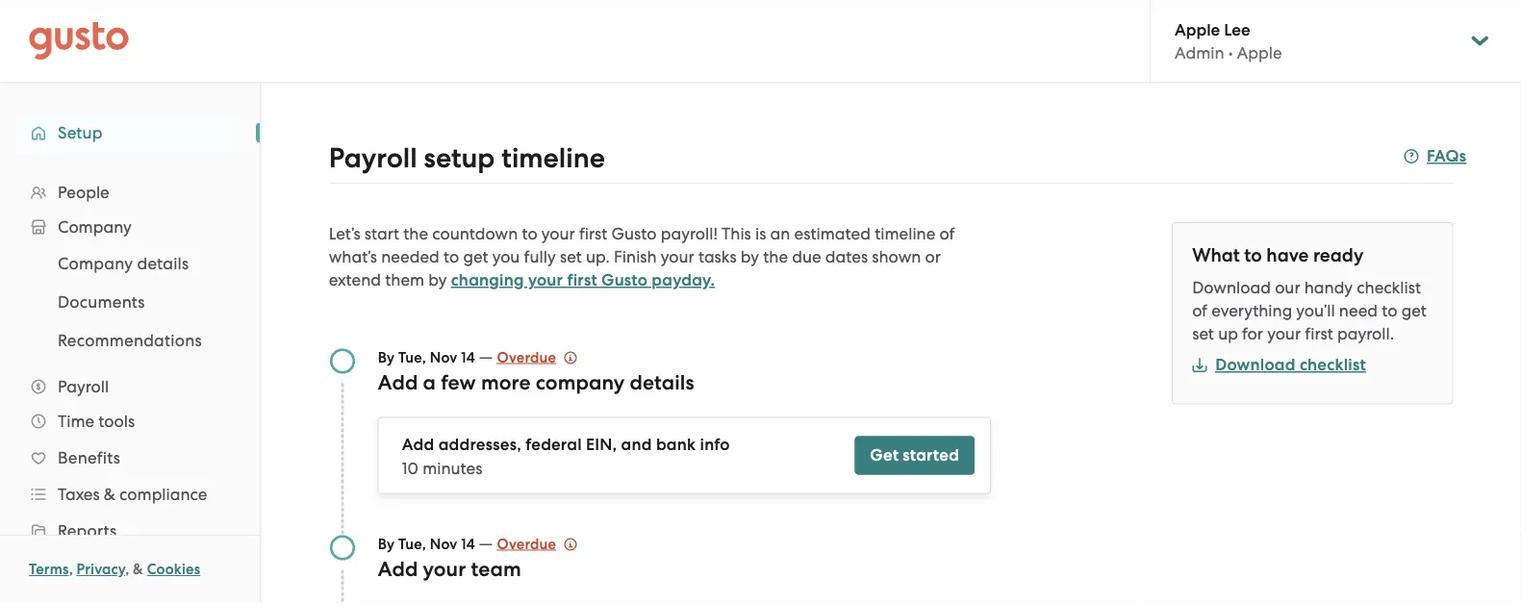 Task type: locate. For each thing, give the bounding box(es) containing it.
, down reports link
[[125, 561, 129, 578]]

payroll up time
[[58, 377, 109, 396]]

1 horizontal spatial timeline
[[875, 224, 936, 243]]

set up changing your first gusto payday.
[[560, 247, 582, 267]]

& right taxes
[[104, 485, 115, 504]]

get
[[463, 247, 488, 267], [1402, 301, 1427, 320]]

0 horizontal spatial details
[[137, 254, 189, 273]]

download for download checklist
[[1215, 355, 1296, 375]]

overdue for few
[[497, 349, 556, 366]]

apple
[[1175, 19, 1220, 39], [1237, 43, 1282, 62]]

to left have
[[1244, 244, 1262, 267]]

list containing company details
[[0, 244, 260, 360]]

0 horizontal spatial the
[[403, 224, 428, 243]]

get
[[870, 445, 899, 465]]

1 vertical spatial add
[[402, 435, 434, 455]]

2 vertical spatial add
[[378, 557, 418, 581]]

1 vertical spatial 14
[[461, 535, 475, 553]]

14 for few
[[461, 349, 475, 366]]

timeline right "setup"
[[501, 141, 605, 174]]

0 vertical spatial get
[[463, 247, 488, 267]]

— for few
[[479, 347, 493, 366]]

download for download our handy checklist of everything you'll need to get set up for your first payroll.
[[1192, 278, 1271, 297]]

to up fully
[[522, 224, 538, 243]]

company details link
[[35, 246, 241, 281]]

1 vertical spatial by
[[428, 270, 447, 290]]

gusto down finish
[[601, 270, 648, 290]]

1 vertical spatial timeline
[[875, 224, 936, 243]]

to right need
[[1382, 301, 1398, 320]]

1 vertical spatial by tue, nov 14 —
[[378, 534, 497, 553]]

taxes & compliance button
[[19, 477, 241, 512]]

0 horizontal spatial timeline
[[501, 141, 605, 174]]

set
[[560, 247, 582, 267], [1192, 324, 1214, 344]]

timeline up shown at the top
[[875, 224, 936, 243]]

your inside let's start the countdown to your first gusto payroll! this is an estimated                     timeline of what's needed to get you fully set up.
[[542, 224, 575, 243]]

2 tue, from the top
[[398, 535, 426, 553]]

1 — from the top
[[479, 347, 493, 366]]

cookies
[[147, 561, 200, 578]]

1 tue, from the top
[[398, 349, 426, 366]]

by right them
[[428, 270, 447, 290]]

1 vertical spatial &
[[133, 561, 143, 578]]

nov up add your team
[[430, 535, 457, 553]]

changing your first gusto payday.
[[451, 270, 715, 290]]

by for add a few more company details
[[378, 349, 395, 366]]

get down countdown on the left of page
[[463, 247, 488, 267]]

your inside download our handy checklist of everything you'll need to get set up for your first payroll.
[[1267, 324, 1301, 344]]

0 vertical spatial details
[[137, 254, 189, 273]]

1 vertical spatial tue,
[[398, 535, 426, 553]]

list
[[0, 175, 260, 603], [0, 244, 260, 360]]

your up payday.
[[661, 247, 694, 267]]

first inside download our handy checklist of everything you'll need to get set up for your first payroll.
[[1305, 324, 1333, 344]]

1 vertical spatial nov
[[430, 535, 457, 553]]

0 horizontal spatial of
[[940, 224, 955, 243]]

2 , from the left
[[125, 561, 129, 578]]

& left the cookies button at the left
[[133, 561, 143, 578]]

payroll setup timeline
[[329, 141, 605, 174]]

get inside let's start the countdown to your first gusto payroll! this is an estimated                     timeline of what's needed to get you fully set up.
[[463, 247, 488, 267]]

1 vertical spatial of
[[1192, 301, 1208, 320]]

2 by tue, nov 14 — from the top
[[378, 534, 497, 553]]

few
[[441, 370, 476, 394]]

gusto
[[612, 224, 657, 243], [601, 270, 648, 290]]

0 horizontal spatial &
[[104, 485, 115, 504]]

1 horizontal spatial by
[[741, 247, 759, 267]]

1 horizontal spatial apple
[[1237, 43, 1282, 62]]

download inside download our handy checklist of everything you'll need to get set up for your first payroll.
[[1192, 278, 1271, 297]]

, left privacy
[[69, 561, 73, 578]]

1 vertical spatial details
[[630, 370, 694, 394]]

0 vertical spatial apple
[[1175, 19, 1220, 39]]

gusto up finish
[[612, 224, 657, 243]]

you
[[492, 247, 520, 267]]

1 vertical spatial get
[[1402, 301, 1427, 320]]

let's start the countdown to your first gusto payroll! this is an estimated                     timeline of what's needed to get you fully set up.
[[329, 224, 955, 267]]

0 vertical spatial download
[[1192, 278, 1271, 297]]

0 horizontal spatial by
[[428, 270, 447, 290]]

nov
[[430, 349, 457, 366], [430, 535, 457, 553]]

download
[[1192, 278, 1271, 297], [1215, 355, 1296, 375]]

add
[[378, 370, 418, 394], [402, 435, 434, 455], [378, 557, 418, 581]]

by tue, nov 14 — up add your team
[[378, 534, 497, 553]]

first
[[579, 224, 608, 243], [567, 270, 597, 290], [1305, 324, 1333, 344]]

14
[[461, 349, 475, 366], [461, 535, 475, 553]]

1 nov from the top
[[430, 349, 457, 366]]

0 horizontal spatial get
[[463, 247, 488, 267]]

taxes
[[58, 485, 100, 504]]

1 horizontal spatial details
[[630, 370, 694, 394]]

tue, up a
[[398, 349, 426, 366]]

of left everything
[[1192, 301, 1208, 320]]

1 vertical spatial first
[[567, 270, 597, 290]]

1 horizontal spatial get
[[1402, 301, 1427, 320]]

— up more on the bottom left of the page
[[479, 347, 493, 366]]

1 vertical spatial set
[[1192, 324, 1214, 344]]

0 vertical spatial by tue, nov 14 —
[[378, 347, 497, 366]]

1 overdue button from the top
[[497, 346, 577, 369]]

0 vertical spatial the
[[403, 224, 428, 243]]

0 vertical spatial company
[[58, 217, 132, 237]]

by down is
[[741, 247, 759, 267]]

tue, up add your team
[[398, 535, 426, 553]]

first down you'll in the right of the page
[[1305, 324, 1333, 344]]

more
[[481, 370, 531, 394]]

0 vertical spatial by
[[741, 247, 759, 267]]

time tools button
[[19, 404, 241, 439]]

company down people on the top left
[[58, 217, 132, 237]]

set left up
[[1192, 324, 1214, 344]]

the up needed
[[403, 224, 428, 243]]

you'll
[[1296, 301, 1335, 320]]

nov for your
[[430, 535, 457, 553]]

0 vertical spatial first
[[579, 224, 608, 243]]

federal
[[526, 435, 582, 455]]

to down countdown on the left of page
[[444, 247, 459, 267]]

first up up.
[[579, 224, 608, 243]]

1 horizontal spatial payroll
[[329, 141, 417, 174]]

1 vertical spatial by
[[378, 535, 395, 553]]

1 horizontal spatial set
[[1192, 324, 1214, 344]]

of up or
[[940, 224, 955, 243]]

0 vertical spatial overdue
[[497, 349, 556, 366]]

checklist up need
[[1357, 278, 1421, 297]]

0 vertical spatial overdue button
[[497, 346, 577, 369]]

0 vertical spatial payroll
[[329, 141, 417, 174]]

add your team
[[378, 557, 521, 581]]

0 vertical spatial by
[[378, 349, 395, 366]]

apple up 'admin'
[[1175, 19, 1220, 39]]

2 overdue from the top
[[497, 535, 556, 553]]

our
[[1275, 278, 1300, 297]]

get right need
[[1402, 301, 1427, 320]]

2 list from the top
[[0, 244, 260, 360]]

2 vertical spatial first
[[1305, 324, 1333, 344]]

0 horizontal spatial payroll
[[58, 377, 109, 396]]

1 vertical spatial overdue button
[[497, 533, 577, 556]]

1 horizontal spatial ,
[[125, 561, 129, 578]]

by down them
[[378, 349, 395, 366]]

nov for a
[[430, 349, 457, 366]]

payroll
[[329, 141, 417, 174], [58, 377, 109, 396]]

minutes
[[423, 458, 482, 478]]

overdue for team
[[497, 535, 556, 553]]

your for tasks
[[661, 247, 694, 267]]

1 list from the top
[[0, 175, 260, 603]]

overdue
[[497, 349, 556, 366], [497, 535, 556, 553]]

1 14 from the top
[[461, 349, 475, 366]]

overdue button up team
[[497, 533, 577, 556]]

0 horizontal spatial ,
[[69, 561, 73, 578]]

download down for
[[1215, 355, 1296, 375]]

overdue button for few
[[497, 346, 577, 369]]

add for add your team
[[378, 557, 418, 581]]

of inside let's start the countdown to your first gusto payroll! this is an estimated                     timeline of what's needed to get you fully set up.
[[940, 224, 955, 243]]

1 by tue, nov 14 — from the top
[[378, 347, 497, 366]]

2 14 from the top
[[461, 535, 475, 553]]

need
[[1339, 301, 1378, 320]]

start
[[365, 224, 399, 243]]

checklist down the payroll.
[[1300, 355, 1366, 375]]

overdue up add a few more company details
[[497, 349, 556, 366]]

get started
[[870, 445, 959, 465]]

0 vertical spatial gusto
[[612, 224, 657, 243]]

terms link
[[29, 561, 69, 578]]

your
[[542, 224, 575, 243], [661, 247, 694, 267], [528, 270, 563, 290], [1267, 324, 1301, 344], [423, 557, 466, 581]]

company
[[58, 217, 132, 237], [58, 254, 133, 273]]

terms
[[29, 561, 69, 578]]

reports link
[[19, 514, 241, 548]]

by
[[378, 349, 395, 366], [378, 535, 395, 553]]

2 by from the top
[[378, 535, 395, 553]]

nov up a
[[430, 349, 457, 366]]

1 vertical spatial overdue
[[497, 535, 556, 553]]

apple right •
[[1237, 43, 1282, 62]]

first down up.
[[567, 270, 597, 290]]

your inside finish your tasks by the due dates shown or extend them by
[[661, 247, 694, 267]]

faqs
[[1427, 146, 1467, 166]]

14 up add your team
[[461, 535, 475, 553]]

your up fully
[[542, 224, 575, 243]]

your down fully
[[528, 270, 563, 290]]

0 vertical spatial 14
[[461, 349, 475, 366]]

1 vertical spatial payroll
[[58, 377, 109, 396]]

payroll up start
[[329, 141, 417, 174]]

by up add your team
[[378, 535, 395, 553]]

details
[[137, 254, 189, 273], [630, 370, 694, 394]]

1 vertical spatial download
[[1215, 355, 1296, 375]]

2 overdue button from the top
[[497, 533, 577, 556]]

1 horizontal spatial the
[[763, 247, 788, 267]]

0 vertical spatial add
[[378, 370, 418, 394]]

1 horizontal spatial of
[[1192, 301, 1208, 320]]

by tue, nov 14 — up a
[[378, 347, 497, 366]]

0 vertical spatial checklist
[[1357, 278, 1421, 297]]

time tools
[[58, 412, 135, 431]]

payroll inside dropdown button
[[58, 377, 109, 396]]

the down an on the top of page
[[763, 247, 788, 267]]

your right for
[[1267, 324, 1301, 344]]

download checklist
[[1215, 355, 1366, 375]]

company up 'documents' on the left of the page
[[58, 254, 133, 273]]

download up everything
[[1192, 278, 1271, 297]]

1 overdue from the top
[[497, 349, 556, 366]]

1 vertical spatial —
[[479, 534, 493, 553]]

your inside button
[[528, 270, 563, 290]]

1 vertical spatial gusto
[[601, 270, 648, 290]]

add inside "add addresses, federal ein, and bank info 10 minutes"
[[402, 435, 434, 455]]

of
[[940, 224, 955, 243], [1192, 301, 1208, 320]]

0 vertical spatial set
[[560, 247, 582, 267]]

1 company from the top
[[58, 217, 132, 237]]

overdue button up add a few more company details
[[497, 346, 577, 369]]

details up documents link
[[137, 254, 189, 273]]

payroll!
[[661, 224, 718, 243]]

0 horizontal spatial set
[[560, 247, 582, 267]]

download our handy checklist of everything you'll need to get set up for your first payroll.
[[1192, 278, 1427, 344]]

2 — from the top
[[479, 534, 493, 553]]

timeline
[[501, 141, 605, 174], [875, 224, 936, 243]]

— up team
[[479, 534, 493, 553]]

to
[[522, 224, 538, 243], [1244, 244, 1262, 267], [444, 247, 459, 267], [1382, 301, 1398, 320]]

company inside 'company' dropdown button
[[58, 217, 132, 237]]

& inside dropdown button
[[104, 485, 115, 504]]

details up bank
[[630, 370, 694, 394]]

0 vertical spatial &
[[104, 485, 115, 504]]

company inside company details link
[[58, 254, 133, 273]]

setup
[[58, 123, 103, 142]]

by tue, nov 14 — for a
[[378, 347, 497, 366]]

tue,
[[398, 349, 426, 366], [398, 535, 426, 553]]

dates
[[825, 247, 868, 267]]

2 nov from the top
[[430, 535, 457, 553]]

payday.
[[652, 270, 715, 290]]

your left team
[[423, 557, 466, 581]]

1 vertical spatial the
[[763, 247, 788, 267]]

company for company details
[[58, 254, 133, 273]]

changing
[[451, 270, 524, 290]]

tools
[[98, 412, 135, 431]]

1 vertical spatial company
[[58, 254, 133, 273]]

1 by from the top
[[378, 349, 395, 366]]

overdue up team
[[497, 535, 556, 553]]

14 up 'few'
[[461, 349, 475, 366]]

0 vertical spatial tue,
[[398, 349, 426, 366]]

setup link
[[19, 115, 241, 150]]

0 vertical spatial —
[[479, 347, 493, 366]]

0 vertical spatial nov
[[430, 349, 457, 366]]

0 vertical spatial of
[[940, 224, 955, 243]]

for
[[1242, 324, 1263, 344]]

add for add addresses, federal ein, and bank info 10 minutes
[[402, 435, 434, 455]]

2 company from the top
[[58, 254, 133, 273]]

&
[[104, 485, 115, 504], [133, 561, 143, 578]]

gusto inside let's start the countdown to your first gusto payroll! this is an estimated                     timeline of what's needed to get you fully set up.
[[612, 224, 657, 243]]



Task type: vqa. For each thing, say whether or not it's contained in the screenshot.
the "of" in the let's start the countdown to your first gusto payroll! this is an estimated                     timeline of what's needed to get you fully set up. finish your tasks by the due dates shown or extend them by changing your first gusto payday.
no



Task type: describe. For each thing, give the bounding box(es) containing it.
checklist inside download our handy checklist of everything you'll need to get set up for your first payroll.
[[1357, 278, 1421, 297]]

lee
[[1224, 19, 1250, 39]]

overdue button for team
[[497, 533, 577, 556]]

company details
[[58, 254, 189, 273]]

them
[[385, 270, 424, 290]]

set inside download our handy checklist of everything you'll need to get set up for your first payroll.
[[1192, 324, 1214, 344]]

apple lee admin • apple
[[1175, 19, 1282, 62]]

started
[[903, 445, 959, 465]]

documents
[[58, 293, 145, 312]]

1 horizontal spatial &
[[133, 561, 143, 578]]

people button
[[19, 175, 241, 210]]

payroll for payroll setup timeline
[[329, 141, 417, 174]]

info
[[700, 435, 730, 455]]

shown
[[872, 247, 921, 267]]

first inside let's start the countdown to your first gusto payroll! this is an estimated                     timeline of what's needed to get you fully set up.
[[579, 224, 608, 243]]

ein,
[[586, 435, 617, 455]]

people
[[58, 183, 109, 202]]

tue, for your
[[398, 535, 426, 553]]

a
[[423, 370, 436, 394]]

of inside download our handy checklist of everything you'll need to get set up for your first payroll.
[[1192, 301, 1208, 320]]

home image
[[29, 22, 129, 60]]

add addresses, federal ein, and bank info 10 minutes
[[402, 435, 730, 478]]

by tue, nov 14 — for your
[[378, 534, 497, 553]]

what
[[1192, 244, 1240, 267]]

gusto navigation element
[[0, 83, 260, 603]]

or
[[925, 247, 941, 267]]

— for team
[[479, 534, 493, 553]]

your for team
[[423, 557, 466, 581]]

changing your first gusto payday. button
[[451, 269, 715, 292]]

needed
[[381, 247, 440, 267]]

terms , privacy , & cookies
[[29, 561, 200, 578]]

1 vertical spatial apple
[[1237, 43, 1282, 62]]

countdown
[[432, 224, 518, 243]]

cookies button
[[147, 558, 200, 581]]

list containing people
[[0, 175, 260, 603]]

ready
[[1313, 244, 1364, 267]]

team
[[471, 557, 521, 581]]

to inside download our handy checklist of everything you'll need to get set up for your first payroll.
[[1382, 301, 1398, 320]]

download checklist link
[[1192, 355, 1366, 375]]

timeline inside let's start the countdown to your first gusto payroll! this is an estimated                     timeline of what's needed to get you fully set up.
[[875, 224, 936, 243]]

an
[[770, 224, 790, 243]]

company
[[536, 370, 625, 394]]

privacy
[[77, 561, 125, 578]]

handy
[[1304, 278, 1353, 297]]

get inside download our handy checklist of everything you'll need to get set up for your first payroll.
[[1402, 301, 1427, 320]]

taxes & compliance
[[58, 485, 207, 504]]

is
[[755, 224, 766, 243]]

addresses,
[[438, 435, 522, 455]]

up.
[[586, 247, 610, 267]]

benefits link
[[19, 441, 241, 475]]

what to have ready
[[1192, 244, 1364, 267]]

get started button
[[855, 436, 975, 475]]

bank
[[656, 435, 696, 455]]

this
[[722, 224, 751, 243]]

faqs button
[[1404, 145, 1467, 168]]

compliance
[[119, 485, 207, 504]]

•
[[1228, 43, 1233, 62]]

add a few more company details
[[378, 370, 694, 394]]

the inside let's start the countdown to your first gusto payroll! this is an estimated                     timeline of what's needed to get you fully set up.
[[403, 224, 428, 243]]

payroll.
[[1337, 324, 1394, 344]]

fully
[[524, 247, 556, 267]]

add for add a few more company details
[[378, 370, 418, 394]]

benefits
[[58, 448, 120, 468]]

have
[[1267, 244, 1309, 267]]

finish your tasks by the due dates shown or extend them by
[[329, 247, 941, 290]]

payroll button
[[19, 369, 241, 404]]

documents link
[[35, 285, 241, 319]]

everything
[[1212, 301, 1292, 320]]

extend
[[329, 270, 381, 290]]

details inside "list"
[[137, 254, 189, 273]]

company for company
[[58, 217, 132, 237]]

privacy link
[[77, 561, 125, 578]]

let's
[[329, 224, 360, 243]]

reports
[[58, 522, 117, 541]]

your for first
[[528, 270, 563, 290]]

the inside finish your tasks by the due dates shown or extend them by
[[763, 247, 788, 267]]

gusto inside button
[[601, 270, 648, 290]]

setup
[[424, 141, 495, 174]]

company button
[[19, 210, 241, 244]]

0 vertical spatial timeline
[[501, 141, 605, 174]]

tasks
[[698, 247, 737, 267]]

payroll for payroll
[[58, 377, 109, 396]]

recommendations link
[[35, 323, 241, 358]]

set inside let's start the countdown to your first gusto payroll! this is an estimated                     timeline of what's needed to get you fully set up.
[[560, 247, 582, 267]]

1 , from the left
[[69, 561, 73, 578]]

and
[[621, 435, 652, 455]]

finish
[[614, 247, 657, 267]]

up
[[1218, 324, 1238, 344]]

0 horizontal spatial apple
[[1175, 19, 1220, 39]]

recommendations
[[58, 331, 202, 350]]

what's
[[329, 247, 377, 267]]

tue, for a
[[398, 349, 426, 366]]

due
[[792, 247, 821, 267]]

14 for team
[[461, 535, 475, 553]]

time
[[58, 412, 94, 431]]

admin
[[1175, 43, 1224, 62]]

1 vertical spatial checklist
[[1300, 355, 1366, 375]]

first inside button
[[567, 270, 597, 290]]

10
[[402, 458, 419, 478]]

by for add your team
[[378, 535, 395, 553]]



